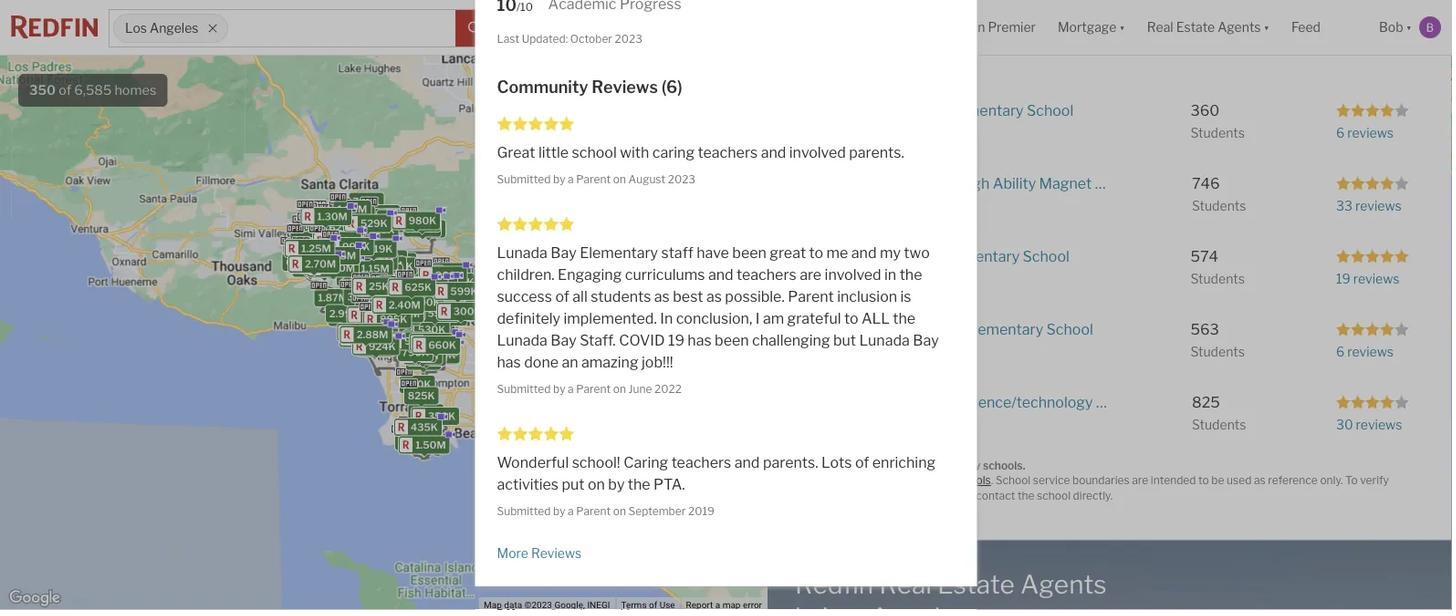 Task type: describe. For each thing, give the bounding box(es) containing it.
more reviews link
[[497, 546, 582, 562]]

475k
[[381, 213, 408, 225]]

5 inside lanai road elementary school public • k-5
[[922, 271, 931, 287]]

0 horizontal spatial 4.30m
[[330, 264, 362, 276]]

school down 360 students
[[1177, 174, 1224, 192]]

2 vertical spatial 749k
[[442, 282, 469, 294]]

vintage math/science/technology magnet school
[[863, 393, 1199, 411]]

by for great little school with caring teachers and involved parents.
[[553, 173, 566, 186]]

of up provided
[[879, 459, 890, 472]]

1.17m
[[317, 211, 345, 223]]

1 vertical spatial 849k
[[333, 257, 361, 269]]

parent inside lunada bay elementary staff have been great to me and my two children. engaging curriculums and teachers are involved in the success of all students as best as possible. parent inclusion is definitely implemented. in conclusion, i am grateful to all the lunada bay staff. covid 19 has been challenging but lunada bay has done an amazing job!!!
[[788, 288, 834, 306]]

595k
[[349, 212, 377, 224]]

submitted for lunada bay elementary staff have been great to me and my two children. engaging curriculums and teachers are involved in the success of all students as best as possible. parent inclusion is definitely implemented. in conclusion, i am grateful to all the lunada bay staff. covid 19 has been challenging but lunada bay has done an amazing job!!!
[[497, 383, 551, 396]]

0 vertical spatial 825k
[[384, 313, 411, 325]]

redfin for redfin premier
[[946, 20, 986, 35]]

3
[[922, 344, 931, 360]]

2.85m
[[349, 308, 381, 320]]

769k
[[399, 287, 426, 299]]

submit search image
[[468, 22, 483, 36]]

parent for with
[[576, 173, 611, 186]]

0 vertical spatial 849k
[[330, 235, 357, 247]]

0 vertical spatial 150k
[[429, 274, 455, 286]]

elementary for lunada bay elementary staff have been great to me and my two children. engaging curriculums and teachers are involved in the success of all students as best as possible. parent inclusion is definitely implemented. in conclusion, i am grateful to all the lunada bay staff. covid 19 has been challenging but lunada bay has done an amazing job!!!
[[580, 244, 658, 262]]

1 vertical spatial 880k
[[427, 350, 455, 362]]

0 vertical spatial 545k
[[354, 309, 382, 321]]

property,
[[928, 489, 974, 502]]

0 vertical spatial /10
[[517, 0, 533, 14]]

0 vertical spatial 2.80m
[[371, 260, 403, 271]]

service
[[1033, 474, 1070, 487]]

have
[[697, 244, 729, 262]]

2 vertical spatial 1.90m
[[386, 311, 417, 323]]

33
[[1337, 198, 1353, 214]]

1 vertical spatial 875k
[[363, 302, 390, 314]]

june
[[629, 383, 652, 396]]

a for great little school with caring teachers and involved parents.
[[568, 173, 574, 186]]

0 vertical spatial 1.90m
[[351, 256, 382, 268]]

1 vertical spatial 3.20m
[[407, 350, 439, 362]]

1 horizontal spatial 19
[[1337, 271, 1351, 287]]

balboa gifted/high ability magnet elementary school
[[863, 174, 1224, 192]]

2.99m
[[329, 308, 361, 320]]

1 horizontal spatial 1.00m
[[396, 317, 427, 328]]

0 vertical spatial 880k
[[315, 242, 343, 254]]

on for caring
[[613, 505, 626, 518]]

1 horizontal spatial 1.05m
[[337, 243, 367, 255]]

1 horizontal spatial 599k
[[450, 286, 478, 297]]

october
[[570, 32, 613, 45]]

0 horizontal spatial 729k
[[306, 220, 333, 232]]

students for 360
[[1191, 125, 1245, 141]]

on for school
[[613, 173, 626, 186]]

school inside lanai road elementary school public • k-5
[[1023, 247, 1070, 265]]

360
[[1191, 101, 1220, 119]]

0 vertical spatial parents.
[[849, 144, 905, 162]]

1 horizontal spatial 559k
[[428, 308, 455, 319]]

1 horizontal spatial 6.00m
[[409, 278, 442, 289]]

0 vertical spatial 629k
[[329, 222, 356, 234]]

lunada down all
[[860, 332, 910, 350]]

10 /10 for hermosa view elementary school
[[805, 329, 841, 349]]

6 for hermosa view elementary school
[[1337, 344, 1345, 360]]

eligibility
[[855, 489, 900, 502]]

10 /10 for lanai road elementary school
[[805, 256, 841, 276]]

574
[[1191, 247, 1219, 265]]

5.90m
[[359, 279, 391, 291]]

0 vertical spatial magnet
[[1040, 174, 1092, 192]]

0 horizontal spatial 559k
[[384, 335, 411, 347]]

submitted for wonderful school! caring teachers and parents. lots of enriching activities put on by the pta.
[[497, 505, 551, 518]]

1 vertical spatial 2.70m
[[389, 273, 420, 285]]

780k
[[353, 196, 380, 208]]

0 vertical spatial 1.65m
[[341, 209, 371, 221]]

30
[[1337, 417, 1354, 433]]

0 vertical spatial 875k
[[355, 262, 382, 274]]

4.80m
[[390, 283, 422, 295]]

3.50m
[[347, 291, 380, 303]]

1 horizontal spatial as
[[707, 288, 722, 306]]

rating 4.0 out of 5 element for 360
[[1337, 102, 1410, 118]]

only.
[[1321, 474, 1344, 487]]

by for wonderful school! caring teachers and parents. lots of enriching activities put on by the pta.
[[553, 505, 566, 518]]

159k
[[442, 293, 468, 305]]

0 horizontal spatial 1.05m
[[300, 248, 331, 260]]

2.59m
[[300, 226, 331, 238]]

19 inside lunada bay elementary staff have been great to me and my two children. engaging curriculums and teachers are involved in the success of all students as best as possible. parent inclusion is definitely implemented. in conclusion, i am grateful to all the lunada bay staff. covid 19 has been challenging but lunada bay has done an amazing job!!!
[[668, 332, 685, 350]]

redfin for redfin real estate agents
[[795, 569, 874, 600]]

to
[[1346, 474, 1358, 487]]

1 vertical spatial 749k
[[378, 265, 405, 277]]

1 vertical spatial 150k
[[439, 292, 465, 304]]

students for 825
[[1192, 417, 1247, 433]]

by for lunada bay elementary staff have been great to me and my two children. engaging curriculums and teachers are involved in the success of all students as best as possible. parent inclusion is definitely implemented. in conclusion, i am grateful to all the lunada bay staff. covid 19 has been challenging but lunada bay has done an amazing job!!!
[[553, 383, 566, 396]]

1 vertical spatial been
[[715, 332, 749, 350]]

0 vertical spatial involved
[[790, 144, 846, 162]]

/10 for hermosa
[[824, 335, 841, 348]]

0 vertical spatial 669k
[[389, 289, 417, 301]]

challenging
[[752, 332, 830, 350]]

of inside lunada bay elementary staff have been great to me and my two children. engaging curriculums and teachers are involved in the success of all students as best as possible. parent inclusion is definitely implemented. in conclusion, i am grateful to all the lunada bay staff. covid 19 has been challenging but lunada bay has done an amazing job!!!
[[555, 288, 570, 306]]

2.43m
[[383, 305, 415, 317]]

put
[[562, 476, 585, 494]]

6 for lunada bay elementary school
[[1337, 125, 1345, 141]]

0 vertical spatial been
[[733, 244, 767, 262]]

done
[[524, 354, 559, 372]]

563
[[1191, 320, 1220, 338]]

1 horizontal spatial magnet
[[1096, 393, 1149, 411]]

students for 574
[[1191, 271, 1245, 287]]

1 vertical spatial 649k
[[395, 277, 422, 289]]

980k
[[409, 215, 437, 227]]

1 vertical spatial to
[[844, 310, 859, 328]]

0 vertical spatial 785k
[[307, 234, 334, 246]]

wonderful
[[497, 454, 569, 472]]

to inside school service boundaries are intended to be used as reference only. to verify enrollment eligibility for a property, contact the school directly.
[[1199, 474, 1210, 487]]

679k
[[446, 289, 473, 301]]

0 vertical spatial 935k
[[405, 326, 433, 337]]

for
[[903, 489, 917, 502]]

2.25m
[[396, 291, 427, 303]]

reviews for 563
[[1348, 344, 1394, 360]]

416k
[[447, 305, 473, 317]]

1.46m
[[384, 282, 414, 294]]

0 vertical spatial 490k
[[303, 249, 330, 261]]

2.65m
[[387, 262, 418, 274]]

save search button
[[646, 74, 750, 105]]

public for lanai
[[863, 271, 900, 287]]

10 for hermosa view elementary school
[[805, 329, 824, 349]]

rating 4.0 out of 5 element for 825
[[1337, 394, 1410, 410]]

a for lunada bay elementary staff have been great to me and my two children. engaging curriculums and teachers are involved in the success of all students as best as possible. parent inclusion is definitely implemented. in conclusion, i am grateful to all the lunada bay staff. covid 19 has been challenging but lunada bay has done an amazing job!!!
[[568, 383, 574, 396]]

0 horizontal spatial 2023
[[615, 32, 643, 45]]

0 vertical spatial 950k
[[297, 234, 324, 246]]

by down only showing 5 of                100+ elementary schools.
[[907, 474, 919, 487]]

19 reviews
[[1337, 271, 1400, 287]]

elementary for lunada bay elementary school
[[946, 101, 1024, 119]]

1 vertical spatial 700k
[[408, 338, 435, 349]]

1 vertical spatial 1.65m
[[364, 330, 394, 341]]

650k
[[403, 379, 431, 391]]

0 horizontal spatial 850k
[[320, 249, 348, 261]]

1 vertical spatial 629k
[[447, 304, 474, 316]]

830k
[[368, 208, 396, 220]]

reviews for 825
[[1356, 417, 1403, 433]]

0 vertical spatial 1.75m
[[351, 259, 380, 271]]

on inside the wonderful school! caring teachers and parents. lots of enriching activities put on by the pta.
[[588, 476, 605, 494]]

0 vertical spatial 2.20m
[[324, 263, 355, 274]]

0 horizontal spatial 699k
[[362, 342, 389, 354]]

6 reviews for 563
[[1337, 344, 1394, 360]]

7.70m
[[344, 301, 375, 313]]

130k
[[366, 248, 392, 260]]

4.95m
[[375, 281, 407, 293]]

updated:
[[522, 32, 568, 45]]

but
[[834, 332, 856, 350]]

0 horizontal spatial 895k
[[402, 297, 430, 309]]

2 vertical spatial 649k
[[356, 330, 384, 342]]

0 vertical spatial 599k
[[330, 248, 357, 260]]

data
[[835, 474, 857, 487]]

825 students
[[1192, 393, 1247, 433]]

schools for middle schools
[[1034, 3, 1087, 21]]

2 horizontal spatial 1.05m
[[368, 302, 399, 313]]

units for 2 units
[[356, 328, 381, 340]]

1 horizontal spatial 1.18m
[[382, 294, 411, 306]]

involved inside lunada bay elementary staff have been great to me and my two children. engaging curriculums and teachers are involved in the success of all students as best as possible. parent inclusion is definitely implemented. in conclusion, i am grateful to all the lunada bay staff. covid 19 has been challenging but lunada bay has done an amazing job!!!
[[825, 266, 882, 284]]

1 vertical spatial 2.20m
[[388, 290, 419, 302]]

school inside hermosa view elementary school public • k-3
[[1047, 320, 1094, 338]]

the down is
[[893, 310, 916, 328]]

an
[[562, 354, 578, 372]]

ability
[[993, 174, 1036, 192]]

school down only
[[797, 474, 832, 487]]

are inside school service boundaries are intended to be used as reference only. to verify enrollment eligibility for a property, contact the school directly.
[[1132, 474, 1149, 487]]

5.45m
[[373, 288, 405, 300]]

1 horizontal spatial 699k
[[411, 325, 438, 337]]

agents
[[1021, 569, 1107, 600]]

0 horizontal spatial 900k
[[386, 332, 414, 344]]

1 horizontal spatial 900k
[[419, 287, 447, 298]]

885k
[[380, 314, 407, 326]]

1.45m
[[391, 326, 421, 338]]

1.28m
[[408, 223, 437, 234]]

user photo image
[[1420, 16, 1442, 38]]

0 vertical spatial 2.30m
[[344, 271, 376, 283]]

greatschools link
[[922, 474, 991, 487]]

0 vertical spatial 550k
[[304, 256, 332, 267]]

1 vertical spatial 935k
[[406, 434, 433, 446]]

schools.
[[983, 459, 1026, 472]]

5.00m
[[363, 303, 395, 315]]

529k
[[361, 218, 388, 230]]

lots
[[822, 454, 852, 472]]

save
[[662, 83, 691, 98]]

1 vertical spatial 510k
[[426, 337, 452, 349]]

lunada up children.
[[497, 244, 548, 262]]

high
[[1120, 3, 1151, 21]]

2.95m
[[379, 285, 411, 296]]

redfin premier button
[[935, 0, 1047, 55]]

3.60m
[[370, 262, 402, 273]]

25k
[[369, 281, 389, 292]]

1.37m
[[425, 276, 455, 288]]

6 reviews for 360
[[1337, 125, 1394, 141]]

schools for high schools
[[1154, 3, 1207, 21]]

2 vertical spatial 849k
[[445, 304, 472, 316]]

919k
[[404, 336, 430, 347]]

in
[[885, 266, 897, 284]]

0 vertical spatial 749k
[[415, 223, 442, 235]]

0 vertical spatial school
[[572, 144, 617, 162]]

1 vertical spatial 545k
[[424, 325, 451, 336]]

1.58m
[[392, 317, 422, 329]]

695k
[[372, 267, 400, 279]]

735k
[[335, 256, 361, 268]]

save search
[[662, 83, 734, 98]]

High schools radio
[[1107, 0, 1219, 29]]

360 students
[[1191, 101, 1245, 141]]

0 vertical spatial 3.20m
[[355, 267, 387, 279]]

0 horizontal spatial 5
[[869, 459, 877, 472]]

225k
[[437, 281, 463, 293]]

submitted for great little school with caring teachers and involved parents.
[[497, 173, 551, 186]]

possible.
[[725, 288, 785, 306]]

879k
[[407, 430, 434, 442]]

lunada inside lunada bay elementary school button
[[863, 101, 913, 119]]

1 vertical spatial 669k
[[388, 304, 415, 316]]

pta.
[[654, 476, 685, 494]]

600k
[[426, 347, 455, 359]]

1 horizontal spatial 4.30m
[[396, 304, 428, 316]]

great
[[770, 244, 806, 262]]

0 vertical spatial 700k
[[418, 303, 446, 315]]

10 for lanai road elementary school
[[805, 256, 824, 276]]

activities
[[497, 476, 559, 494]]

0 vertical spatial 6
[[667, 76, 678, 97]]

estate
[[938, 569, 1015, 600]]

1 vertical spatial 950k
[[296, 263, 324, 274]]

0 horizontal spatial 6.00m
[[286, 256, 319, 268]]

the inside the wonderful school! caring teachers and parents. lots of enriching activities put on by the pta.
[[628, 476, 651, 494]]

430k
[[359, 242, 386, 254]]

450k
[[385, 261, 413, 273]]



Task type: vqa. For each thing, say whether or not it's contained in the screenshot.
Policy
no



Task type: locate. For each thing, give the bounding box(es) containing it.
1 schools from the left
[[1034, 3, 1087, 21]]

3 submitted from the top
[[497, 505, 551, 518]]

0 vertical spatial public
[[863, 271, 900, 287]]

5.20m
[[358, 308, 390, 320]]

6.00m up 819k
[[409, 278, 442, 289]]

1 vertical spatial 10 /10
[[805, 329, 841, 349]]

563 students
[[1191, 320, 1245, 360]]

0 vertical spatial 2.90m
[[373, 284, 405, 296]]

680k
[[422, 332, 450, 344]]

0 horizontal spatial 880k
[[315, 242, 343, 254]]

935k
[[405, 326, 433, 337], [406, 434, 433, 446]]

children.
[[497, 266, 555, 284]]

students for 563
[[1191, 344, 1245, 360]]

parents. left the lots
[[763, 454, 819, 472]]

on for elementary
[[613, 383, 626, 396]]

lunada bay elementary staff have been great to me and my two children. engaging curriculums and teachers are involved in the success of all students as best as possible. parent inclusion is definitely implemented. in conclusion, i am grateful to all the lunada bay staff. covid 19 has been challenging but lunada bay has done an amazing job!!!
[[497, 244, 939, 372]]

staff
[[661, 244, 694, 262]]

0 vertical spatial 2.50m
[[372, 253, 404, 265]]

5 up provided
[[869, 459, 877, 472]]

rating 4.0 out of 5 element for 563
[[1337, 321, 1410, 337]]

0 horizontal spatial 599k
[[330, 248, 357, 260]]

k- down hermosa
[[909, 344, 922, 360]]

elementary for lanai road elementary school public • k-5
[[942, 247, 1020, 265]]

are left intended
[[1132, 474, 1149, 487]]

parent for staff
[[576, 383, 611, 396]]

2 horizontal spatial as
[[1254, 474, 1266, 487]]

of inside the wonderful school! caring teachers and parents. lots of enriching activities put on by the pta.
[[855, 454, 869, 472]]

reviews right 30
[[1356, 417, 1403, 433]]

1 vertical spatial teachers
[[737, 266, 797, 284]]

2022
[[655, 383, 682, 396]]

verify
[[1361, 474, 1390, 487]]

1 public from the top
[[863, 271, 900, 287]]

3.20m down 715k
[[355, 267, 387, 279]]

teachers right caring
[[698, 144, 758, 162]]

public for hermosa
[[863, 344, 900, 360]]

school up submitted by a parent on august 2023
[[572, 144, 617, 162]]

895k
[[445, 296, 473, 307], [402, 297, 430, 309]]

2.60m
[[356, 333, 388, 345]]

as inside school service boundaries are intended to be used as reference only. to verify enrollment eligibility for a property, contact the school directly.
[[1254, 474, 1266, 487]]

3 rating 4.0 out of 5 element from the top
[[1337, 321, 1410, 337]]

school down the 563 students
[[1152, 393, 1199, 411]]

parent up grateful
[[788, 288, 834, 306]]

submitted down great
[[497, 173, 551, 186]]

curriculums
[[625, 266, 705, 284]]

1 horizontal spatial parents.
[[849, 144, 905, 162]]

1 vertical spatial school
[[1037, 489, 1071, 502]]

28.5m
[[383, 283, 414, 295]]

students down 574
[[1191, 271, 1245, 287]]

1 vertical spatial 1.18m
[[382, 294, 411, 306]]

a for wonderful school! caring teachers and parents. lots of enriching activities put on by the pta.
[[568, 505, 574, 518]]

with
[[620, 144, 649, 162]]

as down curriculums
[[654, 288, 670, 306]]

500k
[[412, 408, 440, 420]]

2 vertical spatial 950k
[[443, 288, 471, 299]]

definitely
[[497, 310, 561, 328]]

1.75m
[[351, 259, 380, 271], [354, 324, 384, 336]]

2 public from the top
[[863, 344, 900, 360]]

0 vertical spatial 850k
[[320, 249, 348, 261]]

6 reviews down 19 reviews
[[1337, 344, 1394, 360]]

819k
[[415, 294, 441, 306]]

option group containing middle schools
[[804, 0, 1219, 29]]

elementary inside hermosa view elementary school public • k-3
[[965, 320, 1044, 338]]

1 vertical spatial 900k
[[386, 332, 414, 344]]

0 horizontal spatial 545k
[[354, 309, 382, 321]]

1 10 /10 from the top
[[805, 256, 841, 276]]

school
[[1027, 101, 1074, 119], [1177, 174, 1224, 192], [1023, 247, 1070, 265], [1047, 320, 1094, 338], [1152, 393, 1199, 411], [797, 474, 832, 487], [996, 474, 1031, 487]]

remove los angeles image
[[207, 23, 218, 34]]

2 units
[[348, 328, 381, 340]]

10 left me
[[805, 256, 824, 276]]

elementary right 'road'
[[942, 247, 1020, 265]]

on left the june
[[613, 383, 626, 396]]

by down "put"
[[553, 505, 566, 518]]

1 k- from the top
[[909, 271, 922, 287]]

has down 'conclusion,'
[[688, 332, 712, 350]]

.
[[991, 474, 994, 487]]

elementary up ability
[[946, 101, 1024, 119]]

2 horizontal spatial to
[[1199, 474, 1210, 487]]

los
[[125, 20, 147, 36]]

and inside the wonderful school! caring teachers and parents. lots of enriching activities put on by the pta.
[[735, 454, 760, 472]]

k- for view
[[909, 344, 922, 360]]

2 k- from the top
[[909, 344, 922, 360]]

0 vertical spatial k-
[[909, 271, 922, 287]]

reviews left ( in the left top of the page
[[592, 76, 658, 97]]

reviews for 574
[[1354, 271, 1400, 287]]

1 horizontal spatial are
[[1132, 474, 1149, 487]]

reviews right more
[[531, 546, 582, 562]]

574 students
[[1191, 247, 1245, 287]]

1 vertical spatial magnet
[[1096, 393, 1149, 411]]

0 vertical spatial 10
[[805, 256, 824, 276]]

2 10 /10 from the top
[[805, 329, 841, 349]]

1 horizontal spatial 895k
[[445, 296, 473, 307]]

1.13m up 889k
[[294, 235, 323, 247]]

map button
[[708, 431, 753, 477]]

790k
[[427, 341, 455, 353], [402, 347, 429, 359]]

2.80m
[[371, 260, 403, 271], [355, 325, 387, 336]]

1.82m
[[308, 243, 338, 254]]

0 horizontal spatial schools
[[1034, 3, 1087, 21]]

schools right high at the top of the page
[[1154, 3, 1207, 21]]

rating 4.0 out of 5 element for 746
[[1337, 175, 1410, 191]]

by up submitted by a parent on september 2019 in the bottom left of the page
[[608, 476, 625, 494]]

1 • from the top
[[902, 271, 906, 287]]

2 • from the top
[[902, 344, 906, 360]]

1.80m
[[348, 249, 379, 260], [290, 256, 321, 268], [376, 269, 406, 281], [390, 324, 421, 336], [381, 329, 411, 341]]

students down 746
[[1192, 198, 1247, 214]]

435k
[[411, 422, 438, 434]]

640k
[[419, 308, 447, 320]]

public down hermosa
[[863, 344, 900, 360]]

last
[[497, 32, 520, 45]]

1 vertical spatial 6
[[1337, 125, 1345, 141]]

by down an
[[553, 383, 566, 396]]

619k
[[401, 326, 427, 338]]

success
[[497, 288, 552, 306]]

1 vertical spatial 2.80m
[[355, 325, 387, 336]]

wonderful school! caring teachers and parents. lots of enriching activities put on by the pta.
[[497, 454, 936, 494]]

k- up is
[[909, 271, 922, 287]]

to
[[809, 244, 824, 262], [844, 310, 859, 328], [1199, 474, 1210, 487]]

as right used
[[1254, 474, 1266, 487]]

be
[[1212, 474, 1225, 487]]

of left all
[[555, 288, 570, 306]]

1 submitted from the top
[[497, 173, 551, 186]]

school down balboa gifted/high ability magnet elementary school button
[[1023, 247, 1070, 265]]

3.25m
[[379, 296, 410, 308]]

teachers up possible.
[[737, 266, 797, 284]]

students down 360
[[1191, 125, 1245, 141]]

/10 for lanai
[[824, 262, 841, 275]]

elementary for hermosa view elementary school public • k-3
[[965, 320, 1044, 338]]

reviews up 33 reviews
[[1348, 125, 1394, 141]]

1 horizontal spatial 3.20m
[[407, 350, 439, 362]]

los angeles
[[125, 20, 199, 36]]

to up but at bottom
[[844, 310, 859, 328]]

4.35m
[[369, 303, 401, 315]]

enriching
[[873, 454, 936, 472]]

1 vertical spatial parents.
[[763, 454, 819, 472]]

635k
[[405, 348, 432, 360]]

1 vertical spatial 490k
[[392, 292, 420, 304]]

775k
[[413, 295, 439, 307]]

units for 4 units
[[374, 301, 399, 313]]

4 rating 4.0 out of 5 element from the top
[[1337, 394, 1410, 410]]

0 horizontal spatial magnet
[[1040, 174, 1092, 192]]

2 10 from the top
[[805, 329, 824, 349]]

0 horizontal spatial reviews
[[531, 546, 582, 562]]

0 vertical spatial 510k
[[411, 300, 437, 311]]

1 vertical spatial 6.00m
[[409, 278, 442, 289]]

the down caring
[[628, 476, 651, 494]]

2 rating 4.0 out of 5 element from the top
[[1337, 175, 1410, 191]]

k- for road
[[909, 271, 922, 287]]

students for 746
[[1192, 198, 1247, 214]]

the right in
[[900, 266, 923, 284]]

1 vertical spatial 599k
[[450, 286, 478, 297]]

1 vertical spatial 785k
[[327, 253, 354, 265]]

1 vertical spatial 1.90m
[[370, 282, 401, 294]]

am
[[763, 310, 784, 328]]

639k
[[308, 213, 335, 225]]

1 vertical spatial redfin
[[795, 569, 874, 600]]

2 vertical spatial /10
[[824, 335, 841, 348]]

1 horizontal spatial reviews
[[592, 76, 658, 97]]

1.07m
[[386, 271, 416, 282]]

elementary
[[946, 101, 1024, 119], [1095, 174, 1174, 192], [580, 244, 658, 262], [942, 247, 1020, 265], [965, 320, 1044, 338]]

• inside lanai road elementary school public • k-5
[[902, 271, 906, 287]]

k- inside hermosa view elementary school public • k-3
[[909, 344, 922, 360]]

6 reviews up 33 reviews
[[1337, 125, 1394, 141]]

submitted down the activities
[[497, 505, 551, 518]]

teachers inside lunada bay elementary staff have been great to me and my two children. engaging curriculums and teachers are involved in the success of all students as best as possible. parent inclusion is definitely implemented. in conclusion, i am grateful to all the lunada bay staff. covid 19 has been challenging but lunada bay has done an amazing job!!!
[[737, 266, 797, 284]]

1 horizontal spatial redfin
[[946, 20, 986, 35]]

0 vertical spatial 4.30m
[[330, 264, 362, 276]]

1 horizontal spatial 880k
[[427, 350, 455, 362]]

490k
[[303, 249, 330, 261], [392, 292, 420, 304]]

0 horizontal spatial are
[[800, 266, 822, 284]]

0 horizontal spatial 1.18m
[[323, 250, 351, 262]]

510k
[[411, 300, 437, 311], [426, 337, 452, 349]]

0 vertical spatial 5
[[922, 271, 931, 287]]

None search field
[[228, 10, 456, 47]]

redfin left premier
[[946, 20, 986, 35]]

1 6 reviews from the top
[[1337, 125, 1394, 141]]

elementary up the engaging in the top of the page
[[580, 244, 658, 262]]

elementary inside lunada bay elementary staff have been great to me and my two children. engaging curriculums and teachers are involved in the success of all students as best as possible. parent inclusion is definitely implemented. in conclusion, i am grateful to all the lunada bay staff. covid 19 has been challenging but lunada bay has done an amazing job!!!
[[580, 244, 658, 262]]

a right for
[[920, 489, 926, 502]]

1 vertical spatial 550k
[[428, 349, 456, 361]]

0 vertical spatial 699k
[[411, 325, 438, 337]]

by down little
[[553, 173, 566, 186]]

/10 down grateful
[[824, 335, 841, 348]]

school down "service"
[[1037, 489, 1071, 502]]

reviews right "33"
[[1356, 198, 1402, 214]]

0 vertical spatial 559k
[[428, 308, 455, 319]]

0 horizontal spatial as
[[654, 288, 670, 306]]

0 vertical spatial 649k
[[372, 261, 399, 272]]

1 horizontal spatial has
[[688, 332, 712, 350]]

550k down 1.82m
[[304, 256, 332, 267]]

1 vertical spatial 6 reviews
[[1337, 344, 1394, 360]]

)
[[678, 76, 683, 97]]

2.70m
[[305, 259, 336, 270], [389, 273, 420, 285], [363, 328, 394, 340]]

parent for teachers
[[576, 505, 611, 518]]

hermosa view elementary school button
[[863, 318, 1114, 340]]

students down 563
[[1191, 344, 1245, 360]]

school inside school service boundaries are intended to be used as reference only. to verify enrollment eligibility for a property, contact the school directly.
[[996, 474, 1031, 487]]

10 /10 down grateful
[[805, 329, 841, 349]]

2 vertical spatial 2.70m
[[363, 328, 394, 340]]

elementary inside button
[[1095, 174, 1174, 192]]

k- inside lanai road elementary school public • k-5
[[909, 271, 922, 287]]

1 vertical spatial 2.90m
[[411, 352, 443, 363]]

• left 3
[[902, 344, 906, 360]]

public
[[863, 271, 900, 287], [863, 344, 900, 360]]

4.38m
[[443, 282, 475, 294]]

bay inside button
[[916, 101, 942, 119]]

students down "825"
[[1192, 417, 1247, 433]]

0 vertical spatial redfin
[[946, 20, 986, 35]]

the inside school service boundaries are intended to be used as reference only. to verify enrollment eligibility for a property, contact the school directly.
[[1018, 489, 1035, 502]]

0 vertical spatial 6.00m
[[286, 256, 319, 268]]

to left me
[[809, 244, 824, 262]]

2 submitted from the top
[[497, 383, 551, 396]]

Middle schools radio
[[972, 0, 1100, 29]]

school up balboa gifted/high ability magnet elementary school
[[1027, 101, 1074, 119]]

1 vertical spatial has
[[497, 354, 521, 372]]

2 schools from the left
[[1154, 3, 1207, 21]]

2 vertical spatial 2.50m
[[358, 312, 390, 324]]

reviews for 360
[[1348, 125, 1394, 141]]

4
[[365, 301, 372, 313]]

1 vertical spatial 1.75m
[[354, 324, 384, 336]]

634k
[[346, 261, 373, 273]]

495k
[[332, 256, 359, 268]]

849k
[[330, 235, 357, 247], [333, 257, 361, 269], [445, 304, 472, 316]]

premier
[[988, 20, 1036, 35]]

550k down 680k
[[428, 349, 456, 361]]

a
[[568, 173, 574, 186], [568, 383, 574, 396], [920, 489, 926, 502], [568, 505, 574, 518]]

magnet
[[1040, 174, 1092, 192], [1096, 393, 1149, 411]]

575k
[[425, 326, 452, 337]]

5 down 'road'
[[922, 271, 931, 287]]

975k
[[345, 211, 372, 223]]

elementary inside lanai road elementary school public • k-5
[[942, 247, 1020, 265]]

0 vertical spatial submitted
[[497, 173, 551, 186]]

to left be on the right bottom of page
[[1199, 474, 1210, 487]]

a inside school service boundaries are intended to be used as reference only. to verify enrollment eligibility for a property, contact the school directly.
[[920, 489, 926, 502]]

schools right middle at top
[[1034, 3, 1087, 21]]

0 vertical spatial 10 /10
[[805, 256, 841, 276]]

1 vertical spatial •
[[902, 344, 906, 360]]

1 horizontal spatial 490k
[[392, 292, 420, 304]]

1 rating 4.0 out of 5 element from the top
[[1337, 102, 1410, 118]]

a down an
[[568, 383, 574, 396]]

2023 down caring
[[668, 173, 696, 186]]

road
[[903, 247, 938, 265]]

0 vertical spatial 2.70m
[[305, 259, 336, 270]]

149k
[[445, 303, 471, 315], [446, 303, 472, 315], [446, 303, 471, 315], [444, 303, 470, 315], [447, 304, 473, 315], [447, 305, 473, 317], [449, 305, 474, 317]]

a down "put"
[[568, 505, 574, 518]]

350 of 6,585 homes
[[29, 82, 156, 98]]

public inside hermosa view elementary school public • k-3
[[863, 344, 900, 360]]

2
[[348, 328, 354, 340]]

2.07m
[[378, 331, 409, 343]]

10 down grateful
[[805, 329, 824, 349]]

parent down "put"
[[576, 505, 611, 518]]

0 vertical spatial 1.00m
[[288, 247, 319, 259]]

880k down 680k
[[427, 350, 455, 362]]

0 horizontal spatial to
[[809, 244, 824, 262]]

1 horizontal spatial 629k
[[447, 304, 474, 316]]

reviews down rating 5.0 out of 5 element
[[1354, 271, 1400, 287]]

option group
[[804, 0, 1219, 29]]

the down "service"
[[1018, 489, 1035, 502]]

lunada bay elementary school
[[863, 101, 1074, 119]]

of up data
[[855, 454, 869, 472]]

all
[[573, 288, 588, 306]]

0 vertical spatial 6 reviews
[[1337, 125, 1394, 141]]

/10 up inclusion
[[824, 262, 841, 275]]

1 vertical spatial 2.50m
[[382, 284, 414, 295]]

1 vertical spatial 2.30m
[[373, 309, 405, 321]]

parent
[[576, 173, 611, 186], [788, 288, 834, 306], [576, 383, 611, 396], [576, 505, 611, 518]]

0 vertical spatial •
[[902, 271, 906, 287]]

reviews up 30 reviews
[[1348, 344, 1394, 360]]

• inside hermosa view elementary school public • k-3
[[902, 344, 906, 360]]

last updated: october 2023
[[497, 32, 643, 45]]

a down little
[[568, 173, 574, 186]]

890k
[[339, 242, 367, 254]]

rating 4.0 out of 5 element
[[1337, 102, 1410, 118], [1337, 175, 1410, 191], [1337, 321, 1410, 337], [1337, 394, 1410, 410]]

530k
[[418, 324, 446, 336]]

are inside lunada bay elementary staff have been great to me and my two children. engaging curriculums and teachers are involved in the success of all students as best as possible. parent inclusion is definitely implemented. in conclusion, i am grateful to all the lunada bay staff. covid 19 has been challenging but lunada bay has done an amazing job!!!
[[800, 266, 822, 284]]

reviews for more
[[531, 546, 582, 562]]

are down great
[[800, 266, 822, 284]]

teachers inside the wonderful school! caring teachers and parents. lots of enriching activities put on by the pta.
[[672, 454, 732, 472]]

10 /10 up grateful
[[805, 256, 841, 276]]

880k up 1.95m
[[315, 242, 343, 254]]

0 horizontal spatial 490k
[[303, 249, 330, 261]]

1 vertical spatial units
[[356, 328, 381, 340]]

1 horizontal spatial 2023
[[668, 173, 696, 186]]

reviews for 746
[[1356, 198, 1402, 214]]

reviews for community
[[592, 76, 658, 97]]

redfin inside button
[[946, 20, 986, 35]]

elementary inside button
[[946, 101, 1024, 119]]

1.13m down 1.17m
[[322, 223, 350, 235]]

2023 right october
[[615, 32, 643, 45]]

1 vertical spatial reviews
[[531, 546, 582, 562]]

2023
[[615, 32, 643, 45], [668, 173, 696, 186]]

feed button
[[1281, 0, 1369, 55]]

1.13m
[[322, 223, 350, 235], [294, 235, 323, 247]]

on down the school!
[[588, 476, 605, 494]]

1 vertical spatial 825k
[[408, 390, 435, 402]]

been down 'conclusion,'
[[715, 332, 749, 350]]

6
[[667, 76, 678, 97], [1337, 125, 1345, 141], [1337, 344, 1345, 360]]

• for hermosa
[[902, 344, 906, 360]]

rating 5.0 out of 5 element
[[1337, 248, 1410, 264]]

has left done at the bottom
[[497, 354, 521, 372]]

public up inclusion
[[863, 271, 900, 287]]

19 down in
[[668, 332, 685, 350]]

elementary left 746
[[1095, 174, 1174, 192]]

554k
[[445, 303, 472, 315]]

teachers up pta.
[[672, 454, 732, 472]]

school down the schools.
[[996, 474, 1031, 487]]

730k
[[401, 326, 428, 338]]

1 vertical spatial are
[[1132, 474, 1149, 487]]

elementary right view
[[965, 320, 1044, 338]]

of right 350
[[59, 82, 71, 98]]

map
[[721, 459, 740, 470]]

1 vertical spatial involved
[[825, 266, 882, 284]]

6.00m down 1.82m
[[286, 256, 319, 268]]

on left september
[[613, 505, 626, 518]]

school up vintage math/science/technology magnet school
[[1047, 320, 1094, 338]]

public inside lanai road elementary school public • k-5
[[863, 271, 900, 287]]

involved
[[790, 144, 846, 162], [825, 266, 882, 284]]

as up 'conclusion,'
[[707, 288, 722, 306]]

parents. inside the wonderful school! caring teachers and parents. lots of enriching activities put on by the pta.
[[763, 454, 819, 472]]

2 6 reviews from the top
[[1337, 344, 1394, 360]]

0 vertical spatial 1.18m
[[323, 250, 351, 262]]

3.20m down 919k
[[407, 350, 439, 362]]

school inside button
[[1027, 101, 1074, 119]]

by inside the wonderful school! caring teachers and parents. lots of enriching activities put on by the pta.
[[608, 476, 625, 494]]

school inside school service boundaries are intended to be used as reference only. to verify enrollment eligibility for a property, contact the school directly.
[[1037, 489, 1071, 502]]

1.70m
[[321, 253, 351, 265], [320, 261, 350, 273], [383, 282, 413, 294], [388, 293, 418, 305], [399, 436, 429, 448]]

850k
[[320, 249, 348, 261], [398, 284, 426, 296]]

has
[[688, 332, 712, 350], [497, 354, 521, 372]]

1 10 from the top
[[805, 256, 824, 276]]

parents. up the balboa
[[849, 144, 905, 162]]

map region
[[0, 0, 946, 611]]

magnet up boundaries
[[1096, 393, 1149, 411]]

lunada down "definitely"
[[497, 332, 548, 350]]

0 horizontal spatial parents.
[[763, 454, 819, 472]]

• for lanai
[[902, 271, 906, 287]]

google image
[[5, 587, 65, 611]]



